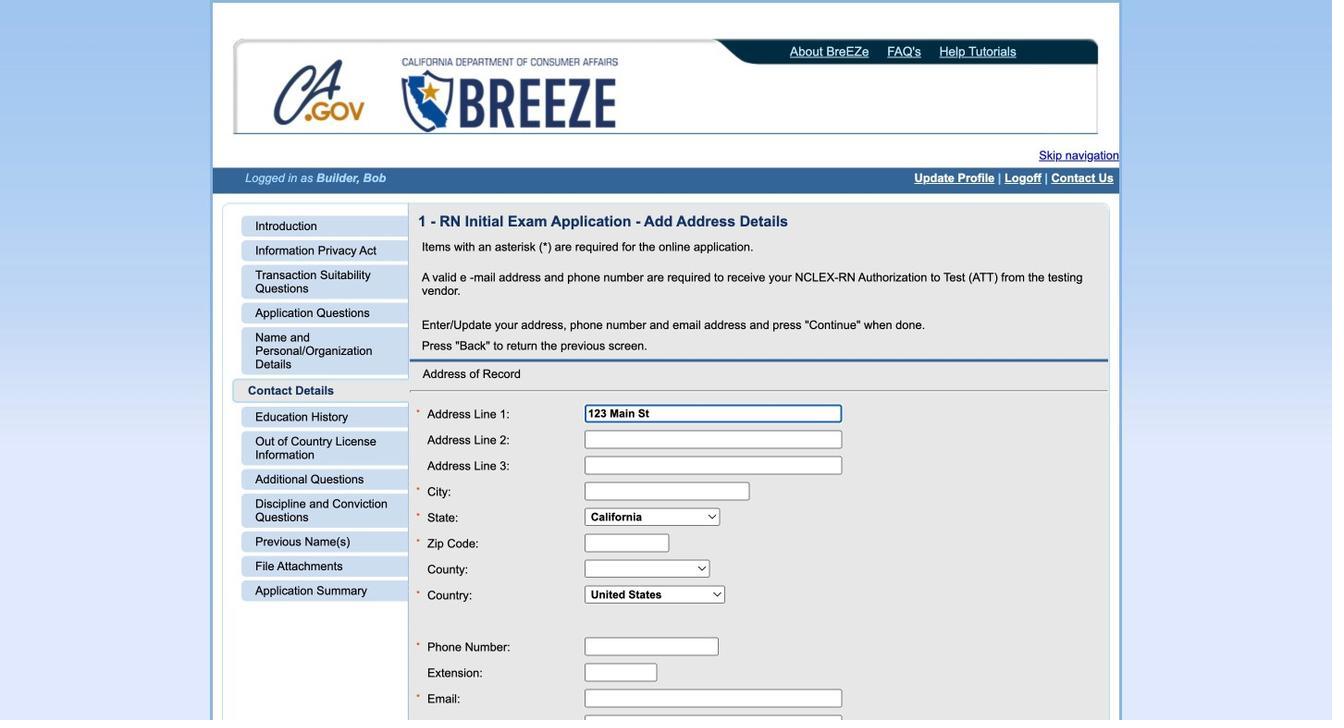 Task type: locate. For each thing, give the bounding box(es) containing it.
None text field
[[585, 431, 842, 449], [585, 456, 842, 475], [585, 534, 669, 553], [585, 638, 719, 656], [585, 690, 842, 708], [585, 431, 842, 449], [585, 456, 842, 475], [585, 534, 669, 553], [585, 638, 719, 656], [585, 690, 842, 708]]

None text field
[[585, 405, 842, 423], [585, 482, 750, 501], [585, 664, 657, 682], [585, 716, 842, 721], [585, 405, 842, 423], [585, 482, 750, 501], [585, 664, 657, 682], [585, 716, 842, 721]]



Task type: describe. For each thing, give the bounding box(es) containing it.
ca.gov image
[[273, 58, 367, 130]]

state of california breeze image
[[398, 58, 622, 132]]



Task type: vqa. For each thing, say whether or not it's contained in the screenshot.
<SMALL>DISCLOSURE OF YOUR SOCIAL SECURITY NUMBER OR INDIVIDUAL TAXPAYER IDENTIFICATION NUMBER IS MANDATORY. SECTION 30 OF THE BUSINESS AND PROFESSIONS CODE AND PUBLIC LAW 94-455 (42 USCA 405 (C)(2)(C)) AUTHORIZE COLLECTION OF YOUR SOCIAL SECURITY NUMBER OR INDIVIDUAL TAXPAYER IDENTIFICATION NUMBER.  YOUR SOCIAL SECURITY NUMBER OR INDIVIDUAL TAXPAYER IDENTIFICATION NUMBERWILL BE USED EXCLUSIVELY FOR TAX ENFORCEMENT PURPOSES, FOR PURPOSES OF COMPLIANCE WITH ANY JUDGMENT OR ORDER FOR FAMILY SUPPORT IN ACCORDANCE WITH SECTION 11350.6 OF THE WELFARE AND INSTITUTIONS CODE, OR FOR VERIFICATION OF LICENSURE, CERTIFICATION OR EXAMINATION STATUS BY A LICENSING OR EXAMINATION ENTITY WHICH UTILIZES A NATIONAL EXAMINATION AND WHERE LICENSURE IS RECIPROCAL WITH THE REQUESTING STATE. IF YOU FAIL TO DISCLOSE YOUR SOCIAL SECURITY NUMBER OR INDIVIDUAL TAXPAYER IDENTIFICATION NUMBER, YOUR APPLICATION FOR INITIAL OR RENEWAL OF LICENSURE/CERTIFICATION WILL NOT BE PROCESSED. YOU WILL BE REPORTED TO THE FRANCHISE TAX BOARD, WHO MAY ASSESS A $100 PENALTY AGAINST YOU.</SMALL> icon
no



